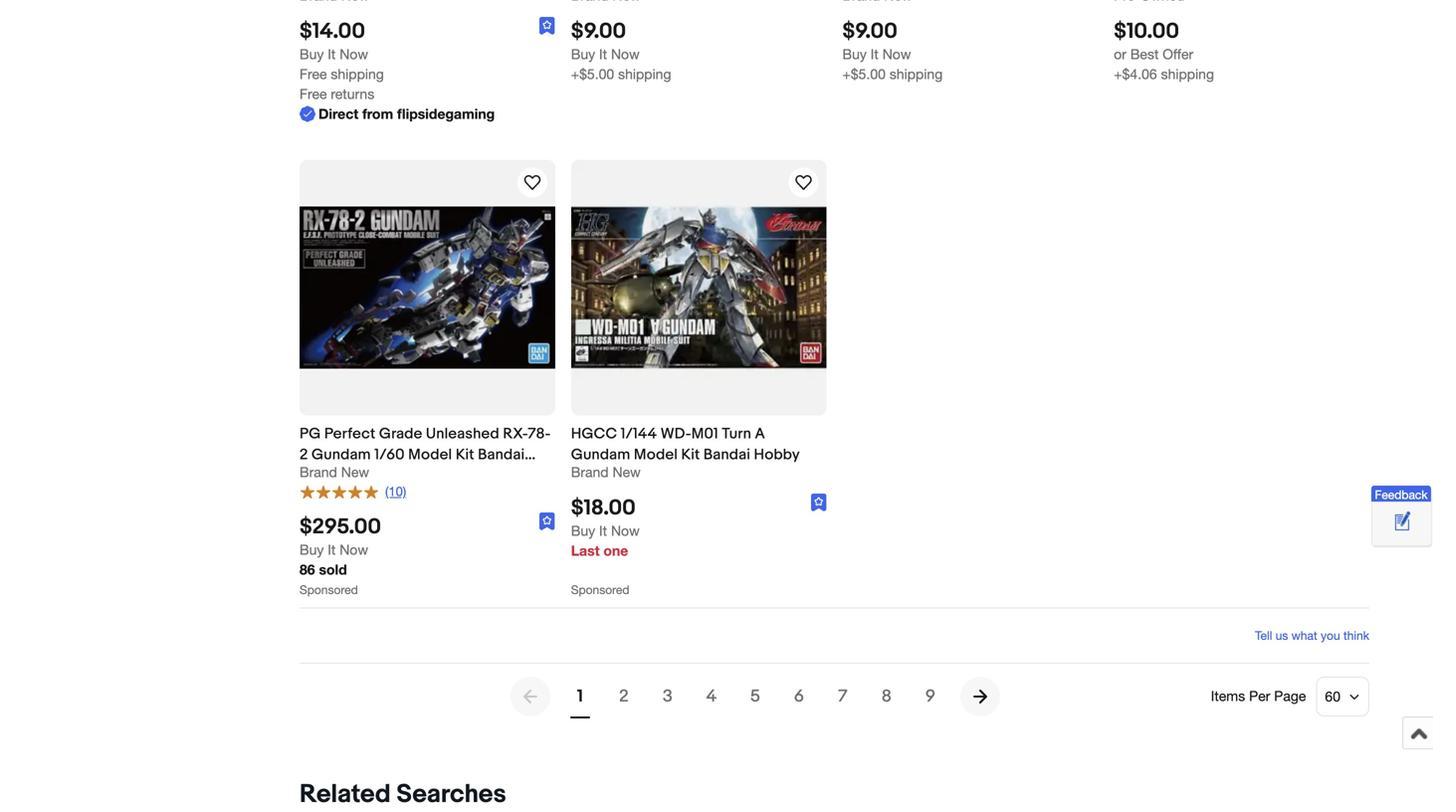 Task type: vqa. For each thing, say whether or not it's contained in the screenshot.
Sold items
no



Task type: locate. For each thing, give the bounding box(es) containing it.
60
[[1326, 688, 1341, 705]]

0 horizontal spatial model
[[408, 446, 452, 464]]

2 kit from the left
[[682, 446, 700, 464]]

$9.00 buy it now +$5.00 shipping
[[571, 19, 672, 82], [843, 19, 943, 82]]

1 bandai from the left
[[478, 446, 525, 464]]

1 new from the left
[[341, 464, 369, 480]]

rx-
[[503, 425, 528, 443]]

buy inside buy it now 86 sold
[[300, 542, 324, 558]]

bandai inside pg perfect grade unleashed rx-78- 2 gundam 1/60 model kit bandai hobby
[[478, 446, 525, 464]]

now inside buy it now 86 sold
[[340, 542, 368, 558]]

0 horizontal spatial hobby
[[300, 467, 346, 485]]

4 link
[[690, 675, 734, 719]]

bandai down rx-
[[478, 446, 525, 464]]

1 model from the left
[[408, 446, 452, 464]]

now
[[340, 46, 368, 62], [611, 46, 640, 62], [883, 46, 911, 62], [611, 523, 640, 539], [340, 542, 368, 558]]

$9.00
[[571, 19, 626, 44], [843, 19, 898, 44]]

4 shipping from the left
[[1161, 66, 1215, 82]]

2 down pg
[[300, 446, 308, 464]]

buy for buy it now last one
[[571, 523, 596, 539]]

free up direct
[[300, 86, 327, 102]]

shipping
[[331, 66, 384, 82], [618, 66, 672, 82], [890, 66, 943, 82], [1161, 66, 1215, 82]]

returns
[[331, 86, 375, 102]]

model down grade
[[408, 446, 452, 464]]

kit down m01
[[682, 446, 700, 464]]

pg perfect grade unleashed rx-78- 2 gundam 1/60 model kit bandai hobby
[[300, 425, 551, 485]]

0 horizontal spatial $9.00
[[571, 19, 626, 44]]

navigation
[[511, 669, 1000, 725]]

2 brand from the left
[[571, 464, 609, 480]]

a
[[755, 425, 766, 443]]

0 horizontal spatial $9.00 buy it now +$5.00 shipping
[[571, 19, 672, 82]]

bandai
[[478, 446, 525, 464], [704, 446, 751, 464]]

new
[[341, 464, 369, 480], [613, 464, 641, 480]]

brand
[[300, 464, 337, 480], [571, 464, 609, 480]]

kit
[[456, 446, 475, 464], [682, 446, 700, 464]]

1 vertical spatial free
[[300, 86, 327, 102]]

2 $9.00 from the left
[[843, 19, 898, 44]]

hobby
[[754, 446, 800, 464], [300, 467, 346, 485]]

1 link
[[558, 675, 602, 719]]

brand down hgcc
[[571, 464, 609, 480]]

model
[[408, 446, 452, 464], [634, 446, 678, 464]]

buy it now 86 sold
[[300, 542, 368, 578]]

1 horizontal spatial 2
[[619, 686, 629, 707]]

buy inside the buy it now last one
[[571, 523, 596, 539]]

kit inside the hgcc 1/144 wd-m01 turn a gundam model kit bandai hobby brand new
[[682, 446, 700, 464]]

2 right 1
[[619, 686, 629, 707]]

1/144
[[621, 425, 657, 443]]

$295.00
[[300, 514, 381, 540]]

1 horizontal spatial bandai
[[704, 446, 751, 464]]

1 horizontal spatial brand
[[571, 464, 609, 480]]

hobby down pg
[[300, 467, 346, 485]]

kit down unleashed
[[456, 446, 475, 464]]

3 shipping from the left
[[890, 66, 943, 82]]

now inside buy it now free shipping free returns direct from flipsidegaming
[[340, 46, 368, 62]]

0 vertical spatial 2
[[300, 446, 308, 464]]

0 vertical spatial hobby
[[754, 446, 800, 464]]

2 new from the left
[[613, 464, 641, 480]]

it for buy it now last one
[[599, 523, 607, 539]]

0 horizontal spatial 2
[[300, 446, 308, 464]]

gundam down "perfect"
[[312, 446, 371, 464]]

0 horizontal spatial bandai
[[478, 446, 525, 464]]

2 +$5.00 from the left
[[843, 66, 886, 82]]

2 model from the left
[[634, 446, 678, 464]]

buy inside buy it now free shipping free returns direct from flipsidegaming
[[300, 46, 324, 62]]

0 horizontal spatial +$5.00
[[571, 66, 614, 82]]

1 vertical spatial hobby
[[300, 467, 346, 485]]

86
[[300, 561, 315, 578]]

0 horizontal spatial brand
[[300, 464, 337, 480]]

1 shipping from the left
[[331, 66, 384, 82]]

turn
[[722, 425, 752, 443]]

buy for buy it now free shipping free returns direct from flipsidegaming
[[300, 46, 324, 62]]

buy
[[300, 46, 324, 62], [571, 46, 596, 62], [843, 46, 867, 62], [571, 523, 596, 539], [300, 542, 324, 558]]

it inside buy it now 86 sold
[[328, 542, 336, 558]]

us
[[1276, 629, 1289, 643]]

buy for buy it now 86 sold
[[300, 542, 324, 558]]

2 gundam from the left
[[571, 446, 631, 464]]

bandai inside the hgcc 1/144 wd-m01 turn a gundam model kit bandai hobby brand new
[[704, 446, 751, 464]]

now for buy it now last one
[[611, 523, 640, 539]]

it inside buy it now free shipping free returns direct from flipsidegaming
[[328, 46, 336, 62]]

1 horizontal spatial model
[[634, 446, 678, 464]]

it for buy it now free shipping free returns direct from flipsidegaming
[[328, 46, 336, 62]]

1 horizontal spatial +$5.00
[[843, 66, 886, 82]]

wd-
[[661, 425, 692, 443]]

gundam down hgcc
[[571, 446, 631, 464]]

hgcc 1/144 wd-m01 turn a gundam model kit bandai hobby brand new
[[571, 425, 800, 480]]

1 vertical spatial 2
[[619, 686, 629, 707]]

1 horizontal spatial gundam
[[571, 446, 631, 464]]

6 link
[[777, 675, 821, 719]]

model inside pg perfect grade unleashed rx-78- 2 gundam 1/60 model kit bandai hobby
[[408, 446, 452, 464]]

1 brand from the left
[[300, 464, 337, 480]]

model down 1/144
[[634, 446, 678, 464]]

7
[[839, 686, 848, 707]]

$10.00 or best offer +$4.06 shipping
[[1114, 19, 1215, 82]]

3 link
[[646, 675, 690, 719]]

now inside the buy it now last one
[[611, 523, 640, 539]]

brand down pg
[[300, 464, 337, 480]]

direct
[[319, 106, 359, 122]]

1 horizontal spatial $9.00 buy it now +$5.00 shipping
[[843, 19, 943, 82]]

it
[[328, 46, 336, 62], [599, 46, 607, 62], [871, 46, 879, 62], [599, 523, 607, 539], [328, 542, 336, 558]]

offer
[[1163, 46, 1194, 62]]

tell us what you think
[[1256, 629, 1370, 643]]

1 horizontal spatial $9.00
[[843, 19, 898, 44]]

from
[[362, 106, 393, 122]]

+$5.00
[[571, 66, 614, 82], [843, 66, 886, 82]]

free
[[300, 66, 327, 82], [300, 86, 327, 102]]

hobby down a in the bottom of the page
[[754, 446, 800, 464]]

1 horizontal spatial kit
[[682, 446, 700, 464]]

0 horizontal spatial kit
[[456, 446, 475, 464]]

0 horizontal spatial gundam
[[312, 446, 371, 464]]

gundam
[[312, 446, 371, 464], [571, 446, 631, 464]]

new down 1/144
[[613, 464, 641, 480]]

1 horizontal spatial new
[[613, 464, 641, 480]]

free down $14.00
[[300, 66, 327, 82]]

feedback
[[1375, 488, 1428, 502]]

hobby inside the hgcc 1/144 wd-m01 turn a gundam model kit bandai hobby brand new
[[754, 446, 800, 464]]

2 inside pg perfect grade unleashed rx-78- 2 gundam 1/60 model kit bandai hobby
[[300, 446, 308, 464]]

5 link
[[734, 675, 777, 719]]

2 bandai from the left
[[704, 446, 751, 464]]

sold
[[319, 561, 347, 578]]

0 vertical spatial free
[[300, 66, 327, 82]]

new up (10) link
[[341, 464, 369, 480]]

7 link
[[821, 675, 865, 719]]

m01
[[692, 425, 719, 443]]

1 gundam from the left
[[312, 446, 371, 464]]

2 inside 2 link
[[619, 686, 629, 707]]

grade
[[379, 425, 423, 443]]

0 horizontal spatial new
[[341, 464, 369, 480]]

2
[[300, 446, 308, 464], [619, 686, 629, 707]]

1 horizontal spatial hobby
[[754, 446, 800, 464]]

what
[[1292, 629, 1318, 643]]

page
[[1275, 688, 1307, 704]]

brand inside the hgcc 1/144 wd-m01 turn a gundam model kit bandai hobby brand new
[[571, 464, 609, 480]]

1 $9.00 from the left
[[571, 19, 626, 44]]

it inside the buy it now last one
[[599, 523, 607, 539]]

shipping inside buy it now free shipping free returns direct from flipsidegaming
[[331, 66, 384, 82]]

bandai down turn
[[704, 446, 751, 464]]

1 kit from the left
[[456, 446, 475, 464]]



Task type: describe. For each thing, give the bounding box(es) containing it.
hgcc
[[571, 425, 617, 443]]

buy it now last one
[[571, 523, 640, 559]]

gundam inside the hgcc 1/144 wd-m01 turn a gundam model kit bandai hobby brand new
[[571, 446, 631, 464]]

pg perfect grade unleashed rx-78-2 gundam 1/60 model kit bandai hobby image
[[300, 207, 555, 369]]

buy it now free shipping free returns direct from flipsidegaming
[[300, 46, 495, 122]]

6
[[794, 686, 804, 707]]

9 link
[[909, 675, 953, 719]]

1 +$5.00 from the left
[[571, 66, 614, 82]]

5
[[751, 686, 761, 707]]

tell us what you think link
[[1256, 629, 1370, 643]]

2 $9.00 buy it now +$5.00 shipping from the left
[[843, 19, 943, 82]]

hgcc 1/144 wd-m01 turn a gundam model kit bandai hobby heading
[[571, 425, 800, 464]]

navigation containing 1
[[511, 669, 1000, 725]]

2 free from the top
[[300, 86, 327, 102]]

last
[[571, 543, 600, 559]]

think
[[1344, 629, 1370, 643]]

(10) link
[[300, 482, 406, 500]]

model inside the hgcc 1/144 wd-m01 turn a gundam model kit bandai hobby brand new
[[634, 446, 678, 464]]

1/60
[[375, 446, 405, 464]]

perfect
[[324, 425, 376, 443]]

$18.00
[[571, 495, 636, 521]]

pg
[[300, 425, 321, 443]]

pg perfect grade unleashed rx-78- 2 gundam 1/60 model kit bandai hobby heading
[[300, 425, 551, 485]]

it for buy it now 86 sold
[[328, 542, 336, 558]]

(10)
[[385, 484, 406, 499]]

8 link
[[865, 675, 909, 719]]

shipping inside $10.00 or best offer +$4.06 shipping
[[1161, 66, 1215, 82]]

8
[[882, 686, 892, 707]]

watch pg perfect grade unleashed rx-78-2 gundam 1/60 model kit bandai hobby image
[[520, 171, 544, 195]]

pg perfect grade unleashed rx-78- 2 gundam 1/60 model kit bandai hobby link
[[300, 423, 555, 485]]

now for buy it now free shipping free returns direct from flipsidegaming
[[340, 46, 368, 62]]

4
[[706, 686, 717, 707]]

hgcc 1/144 wd-m01 turn a gundam model kit bandai hobby image
[[571, 160, 827, 416]]

or
[[1114, 46, 1127, 62]]

1 free from the top
[[300, 66, 327, 82]]

you
[[1321, 629, 1341, 643]]

items
[[1211, 688, 1246, 704]]

Direct from flipsidegaming text field
[[300, 104, 495, 124]]

flipsidegaming
[[397, 106, 495, 122]]

3
[[663, 686, 673, 707]]

9
[[926, 686, 936, 707]]

gundam inside pg perfect grade unleashed rx-78- 2 gundam 1/60 model kit bandai hobby
[[312, 446, 371, 464]]

kit inside pg perfect grade unleashed rx-78- 2 gundam 1/60 model kit bandai hobby
[[456, 446, 475, 464]]

hobby inside pg perfect grade unleashed rx-78- 2 gundam 1/60 model kit bandai hobby
[[300, 467, 346, 485]]

brand new
[[300, 464, 369, 480]]

watch hgcc 1/144 wd-m01 turn a gundam model kit bandai hobby image
[[792, 171, 816, 195]]

1 $9.00 buy it now +$5.00 shipping from the left
[[571, 19, 672, 82]]

1
[[577, 686, 583, 707]]

best
[[1131, 46, 1159, 62]]

2 shipping from the left
[[618, 66, 672, 82]]

tell
[[1256, 629, 1273, 643]]

new inside the hgcc 1/144 wd-m01 turn a gundam model kit bandai hobby brand new
[[613, 464, 641, 480]]

now for buy it now 86 sold
[[340, 542, 368, 558]]

2 link
[[602, 675, 646, 719]]

$10.00
[[1114, 19, 1180, 44]]

items per page
[[1211, 688, 1307, 704]]

60 button
[[1317, 677, 1370, 717]]

78-
[[528, 425, 551, 443]]

hgcc 1/144 wd-m01 turn a gundam model kit bandai hobby link
[[571, 423, 827, 464]]

one
[[604, 543, 629, 559]]

+$4.06
[[1114, 66, 1158, 82]]

per
[[1250, 688, 1271, 704]]

$14.00
[[300, 19, 365, 44]]

unleashed
[[426, 425, 500, 443]]



